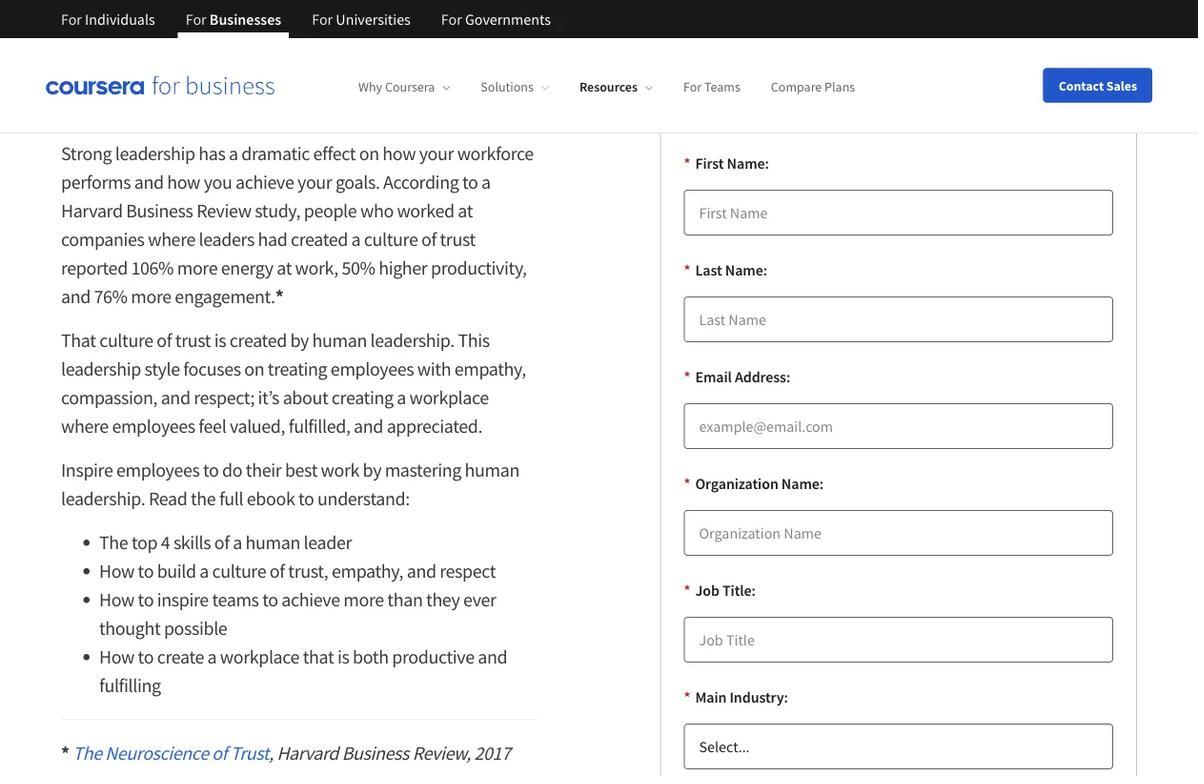 Task type: describe. For each thing, give the bounding box(es) containing it.
example@email.com email field
[[684, 403, 1114, 449]]

0 vertical spatial employees
[[331, 357, 414, 381]]

had
[[258, 227, 287, 251]]

to down 'best'
[[298, 487, 314, 511]]

on inside that culture of trust is created by human leadership. this leadership style focuses on treating employees with empathy, compassion, and respect; it's about creating a workplace where employees feel valued, fulfilled, and appreciated.
[[244, 357, 264, 381]]

style
[[145, 357, 180, 381]]

76%
[[94, 285, 127, 309]]

read
[[149, 487, 187, 511]]

1 how from the top
[[99, 559, 134, 583]]

focuses
[[183, 357, 241, 381]]

why coursera
[[359, 78, 435, 96]]

productivity,
[[431, 256, 527, 280]]

address:
[[735, 367, 791, 386]]

review
[[197, 199, 251, 223]]

* first name:
[[684, 154, 769, 173]]

business inside the strong leadership has a dramatic effect on how your workforce performs and how you achieve your goals. according to a harvard business review study, people who worked at companies where leaders had created a culture of trust reported 106% more energy at work, 50% higher productivity, and 76% more engagement.
[[126, 199, 193, 223]]

to left do
[[203, 458, 219, 482]]

the
[[191, 487, 216, 511]]

has
[[199, 142, 226, 165]]

,
[[269, 741, 274, 765]]

of inside the strong leadership has a dramatic effect on how your workforce performs and how you achieve your goals. according to a harvard business review study, people who worked at companies where leaders had created a culture of trust reported 106% more energy at work, 50% higher productivity, and 76% more engagement.
[[422, 227, 437, 251]]

trust,
[[288, 559, 328, 583]]

created inside that culture of trust is created by human leadership. this leadership style focuses on treating employees with empathy, compassion, and respect; it's about creating a workplace where employees feel valued, fulfilled, and appreciated.
[[230, 329, 287, 352]]

the top 4 skills of a human leader how to build a culture of trust, empathy, and respect how to inspire teams to achieve more than they ever thought possible how to create a workplace that is both productive and fulfilling
[[99, 531, 508, 698]]

and right performs at the left
[[134, 170, 164, 194]]

to down top
[[138, 559, 154, 583]]

compassion,
[[61, 386, 157, 410]]

reported
[[61, 256, 128, 280]]

neuroscience
[[105, 741, 209, 765]]

both
[[353, 645, 389, 669]]

achieve inside the strong leadership has a dramatic effect on how your workforce performs and how you achieve your goals. according to a harvard business review study, people who worked at companies where leaders had created a culture of trust reported 106% more energy at work, 50% higher productivity, and 76% more engagement.
[[236, 170, 294, 194]]

title:
[[723, 581, 756, 600]]

their
[[246, 458, 282, 482]]

this
[[458, 329, 490, 352]]

* for *
[[275, 285, 284, 309]]

inspire employees to do their best work by mastering human leadership. read the full ebook to understand:
[[61, 458, 520, 511]]

and up than
[[407, 559, 436, 583]]

do
[[222, 458, 242, 482]]

harvard inside the strong leadership has a dramatic effect on how your workforce performs and how you achieve your goals. according to a harvard business review study, people who worked at companies where leaders had created a culture of trust reported 106% more energy at work, 50% higher productivity, and 76% more engagement.
[[61, 199, 123, 223]]

coursera for business image
[[46, 76, 275, 95]]

leadership. inside that culture of trust is created by human leadership. this leadership style focuses on treating employees with empathy, compassion, and respect; it's about creating a workplace where employees feel valued, fulfilled, and appreciated.
[[371, 329, 455, 352]]

name: for * last name:
[[725, 260, 768, 279]]

that culture of trust is created by human leadership. this leadership style focuses on treating employees with empathy, compassion, and respect; it's about creating a workplace where employees feel valued, fulfilled, and appreciated.
[[61, 329, 526, 438]]

1 vertical spatial the
[[73, 741, 102, 765]]

* for * first name:
[[684, 154, 691, 173]]

mastering
[[385, 458, 462, 482]]

teams
[[212, 588, 259, 612]]

the neuroscience of trust link
[[73, 741, 269, 765]]

engagement.
[[175, 285, 275, 309]]

teams
[[705, 78, 741, 96]]

a right build
[[200, 559, 209, 583]]

to right the teams
[[262, 588, 278, 612]]

higher
[[379, 256, 428, 280]]

strong leadership has a dramatic effect on how your workforce performs and how you achieve your goals. according to a harvard business review study, people who worked at companies where leaders had created a culture of trust reported 106% more energy at work, 50% higher productivity, and 76% more engagement.
[[61, 142, 534, 309]]

build
[[157, 559, 196, 583]]

contact
[[1059, 77, 1104, 94]]

workforce
[[457, 142, 534, 165]]

* last name:
[[684, 260, 768, 279]]

* for * job title:
[[684, 581, 691, 600]]

email
[[696, 367, 732, 386]]

companies
[[61, 227, 145, 251]]

name: for * first name:
[[727, 154, 769, 173]]

human inside that culture of trust is created by human leadership. this leadership style focuses on treating employees with empathy, compassion, and respect; it's about creating a workplace where employees feel valued, fulfilled, and appreciated.
[[312, 329, 367, 352]]

performs
[[61, 170, 131, 194]]

of right skills
[[214, 531, 230, 555]]

industry:
[[730, 688, 789, 707]]

human inside "the top 4 skills of a human leader how to build a culture of trust, empathy, and respect how to inspire teams to achieve more than they ever thought possible how to create a workplace that is both productive and fulfilling"
[[246, 531, 300, 555]]

* for * email address:
[[684, 367, 691, 386]]

and down 'creating'
[[354, 414, 383, 438]]

for for individuals
[[61, 10, 82, 29]]

review,
[[413, 741, 471, 765]]

for left teams
[[684, 78, 702, 96]]

* the neuroscience of trust , harvard business review, 2017
[[61, 741, 511, 765]]

a right the create at the bottom of page
[[207, 645, 217, 669]]

dramatic
[[242, 142, 310, 165]]

where inside the strong leadership has a dramatic effect on how your workforce performs and how you achieve your goals. according to a harvard business review study, people who worked at companies where leaders had created a culture of trust reported 106% more energy at work, 50% higher productivity, and 76% more engagement.
[[148, 227, 195, 251]]

about
[[283, 386, 328, 410]]

ebook
[[247, 487, 295, 511]]

0 vertical spatial more
[[177, 256, 218, 280]]

job
[[696, 581, 720, 600]]

the inside "the top 4 skills of a human leader how to build a culture of trust, empathy, and respect how to inspire teams to achieve more than they ever thought possible how to create a workplace that is both productive and fulfilling"
[[99, 531, 128, 555]]

culture inside that culture of trust is created by human leadership. this leadership style focuses on treating employees with empathy, compassion, and respect; it's about creating a workplace where employees feel valued, fulfilled, and appreciated.
[[99, 329, 153, 352]]

and down style
[[161, 386, 190, 410]]

organization
[[696, 474, 779, 493]]

for for universities
[[312, 10, 333, 29]]

plans
[[825, 78, 856, 96]]

appreciated.
[[387, 414, 483, 438]]

why coursera link
[[359, 78, 450, 96]]

of left trust
[[212, 741, 227, 765]]

that
[[61, 329, 96, 352]]

for for businesses
[[186, 10, 207, 29]]

last
[[696, 260, 723, 279]]

empathy, inside that culture of trust is created by human leadership. this leadership style focuses on treating employees with empathy, compassion, and respect; it's about creating a workplace where employees feel valued, fulfilled, and appreciated.
[[455, 357, 526, 381]]

for governments
[[441, 10, 551, 29]]

work
[[321, 458, 359, 482]]

who
[[360, 199, 394, 223]]

trust
[[231, 741, 269, 765]]

* organization name:
[[684, 474, 824, 493]]

* email address:
[[684, 367, 791, 386]]

trust inside that culture of trust is created by human leadership. this leadership style focuses on treating employees with empathy, compassion, and respect; it's about creating a workplace where employees feel valued, fulfilled, and appreciated.
[[175, 329, 211, 352]]

a down workforce
[[482, 170, 491, 194]]

for universities
[[312, 10, 411, 29]]

empathy, inside "the top 4 skills of a human leader how to build a culture of trust, empathy, and respect how to inspire teams to achieve more than they ever thought possible how to create a workplace that is both productive and fulfilling"
[[332, 559, 404, 583]]

by inside inspire employees to do their best work by mastering human leadership. read the full ebook to understand:
[[363, 458, 382, 482]]

1 vertical spatial employees
[[112, 414, 195, 438]]

according
[[383, 170, 459, 194]]

strong
[[61, 142, 112, 165]]

respect
[[440, 559, 496, 583]]

a inside that culture of trust is created by human leadership. this leadership style focuses on treating employees with empathy, compassion, and respect; it's about creating a workplace where employees feel valued, fulfilled, and appreciated.
[[397, 386, 406, 410]]

create
[[157, 645, 204, 669]]

goals.
[[336, 170, 380, 194]]

2017
[[474, 741, 511, 765]]

businesses
[[210, 10, 282, 29]]

possible
[[164, 617, 227, 640]]

Last Name text field
[[684, 297, 1114, 342]]

0 vertical spatial your
[[419, 142, 454, 165]]

sales
[[1107, 77, 1138, 94]]

employees inside inspire employees to do their best work by mastering human leadership. read the full ebook to understand:
[[116, 458, 200, 482]]

culture inside "the top 4 skills of a human leader how to build a culture of trust, empathy, and respect how to inspire teams to achieve more than they ever thought possible how to create a workplace that is both productive and fulfilling"
[[212, 559, 266, 583]]

* for * last name:
[[684, 260, 691, 279]]

1 vertical spatial business
[[342, 741, 409, 765]]



Task type: locate. For each thing, give the bounding box(es) containing it.
1 horizontal spatial human
[[312, 329, 367, 352]]

resources link
[[580, 78, 653, 96]]

more inside "the top 4 skills of a human leader how to build a culture of trust, empathy, and respect how to inspire teams to achieve more than they ever thought possible how to create a workplace that is both productive and fulfilling"
[[344, 588, 384, 612]]

individuals
[[85, 10, 155, 29]]

culture up higher
[[364, 227, 418, 251]]

compare plans link
[[771, 78, 856, 96]]

for teams
[[684, 78, 741, 96]]

by up 'understand:'
[[363, 458, 382, 482]]

employees down compassion,
[[112, 414, 195, 438]]

0 horizontal spatial is
[[214, 329, 226, 352]]

workplace inside that culture of trust is created by human leadership. this leadership style focuses on treating employees with empathy, compassion, and respect; it's about creating a workplace where employees feel valued, fulfilled, and appreciated.
[[410, 386, 489, 410]]

3 how from the top
[[99, 645, 134, 669]]

0 vertical spatial by
[[290, 329, 309, 352]]

more left than
[[344, 588, 384, 612]]

0 horizontal spatial harvard
[[61, 199, 123, 223]]

0 horizontal spatial on
[[244, 357, 264, 381]]

for left governments
[[441, 10, 462, 29]]

1 vertical spatial harvard
[[277, 741, 339, 765]]

name: right first
[[727, 154, 769, 173]]

human inside inspire employees to do their best work by mastering human leadership. read the full ebook to understand:
[[465, 458, 520, 482]]

to down workforce
[[462, 170, 478, 194]]

employees up read
[[116, 458, 200, 482]]

106%
[[131, 256, 174, 280]]

valued,
[[230, 414, 285, 438]]

study,
[[255, 199, 301, 223]]

that
[[303, 645, 334, 669]]

thought
[[99, 617, 160, 640]]

1 vertical spatial created
[[230, 329, 287, 352]]

Job Title text field
[[684, 617, 1114, 663]]

achieve
[[236, 170, 294, 194], [282, 588, 340, 612]]

0 horizontal spatial trust
[[175, 329, 211, 352]]

0 vertical spatial at
[[458, 199, 473, 223]]

1 vertical spatial trust
[[175, 329, 211, 352]]

for left universities
[[312, 10, 333, 29]]

4
[[161, 531, 170, 555]]

is
[[214, 329, 226, 352], [338, 645, 349, 669]]

on up goals.
[[359, 142, 379, 165]]

fulfilled,
[[289, 414, 350, 438]]

coursera
[[385, 78, 435, 96]]

1 vertical spatial leadership
[[61, 357, 141, 381]]

trust up focuses
[[175, 329, 211, 352]]

for left individuals
[[61, 10, 82, 29]]

why
[[359, 78, 383, 96]]

people
[[304, 199, 357, 223]]

with
[[418, 357, 451, 381]]

leadership up compassion,
[[61, 357, 141, 381]]

2 vertical spatial employees
[[116, 458, 200, 482]]

2 vertical spatial more
[[344, 588, 384, 612]]

they
[[426, 588, 460, 612]]

1 horizontal spatial leadership.
[[371, 329, 455, 352]]

achieve down the trust,
[[282, 588, 340, 612]]

to
[[462, 170, 478, 194], [203, 458, 219, 482], [298, 487, 314, 511], [138, 559, 154, 583], [138, 588, 154, 612], [262, 588, 278, 612], [138, 645, 154, 669]]

1 vertical spatial workplace
[[220, 645, 300, 669]]

a right 'creating'
[[397, 386, 406, 410]]

culture up the teams
[[212, 559, 266, 583]]

First Name text field
[[684, 190, 1114, 236]]

leadership left has
[[115, 142, 195, 165]]

0 vertical spatial how
[[383, 142, 416, 165]]

created up work,
[[291, 227, 348, 251]]

0 horizontal spatial culture
[[99, 329, 153, 352]]

1 vertical spatial your
[[298, 170, 332, 194]]

and down reported
[[61, 285, 91, 309]]

created up treating
[[230, 329, 287, 352]]

1 horizontal spatial trust
[[440, 227, 476, 251]]

0 horizontal spatial business
[[126, 199, 193, 223]]

you
[[204, 170, 232, 194]]

* left email
[[684, 367, 691, 386]]

* left last
[[684, 260, 691, 279]]

2 vertical spatial culture
[[212, 559, 266, 583]]

0 vertical spatial empathy,
[[455, 357, 526, 381]]

productive
[[392, 645, 475, 669]]

50%
[[342, 256, 375, 280]]

2 vertical spatial human
[[246, 531, 300, 555]]

1 vertical spatial human
[[465, 458, 520, 482]]

2 horizontal spatial more
[[344, 588, 384, 612]]

business left review,
[[342, 741, 409, 765]]

how up the according
[[383, 142, 416, 165]]

1 horizontal spatial created
[[291, 227, 348, 251]]

your up people
[[298, 170, 332, 194]]

empathy, down this
[[455, 357, 526, 381]]

achieve down dramatic
[[236, 170, 294, 194]]

1 horizontal spatial your
[[419, 142, 454, 165]]

0 vertical spatial where
[[148, 227, 195, 251]]

harvard right ,
[[277, 741, 339, 765]]

0 vertical spatial leadership.
[[371, 329, 455, 352]]

1 horizontal spatial harvard
[[277, 741, 339, 765]]

* job title:
[[684, 581, 756, 600]]

understand:
[[318, 487, 410, 511]]

0 vertical spatial workplace
[[410, 386, 489, 410]]

at
[[458, 199, 473, 223], [277, 256, 292, 280]]

top
[[132, 531, 157, 555]]

empathy, up than
[[332, 559, 404, 583]]

how down the "thought" at the bottom of page
[[99, 645, 134, 669]]

0 vertical spatial trust
[[440, 227, 476, 251]]

1 horizontal spatial business
[[342, 741, 409, 765]]

inspire
[[61, 458, 113, 482]]

1 vertical spatial on
[[244, 357, 264, 381]]

0 horizontal spatial by
[[290, 329, 309, 352]]

1 vertical spatial how
[[167, 170, 200, 194]]

0 vertical spatial achieve
[[236, 170, 294, 194]]

trust up the "productivity,"
[[440, 227, 476, 251]]

by inside that culture of trust is created by human leadership. this leadership style focuses on treating employees with empathy, compassion, and respect; it's about creating a workplace where employees feel valued, fulfilled, and appreciated.
[[290, 329, 309, 352]]

leadership. inside inspire employees to do their best work by mastering human leadership. read the full ebook to understand:
[[61, 487, 145, 511]]

your
[[419, 142, 454, 165], [298, 170, 332, 194]]

leadership inside the strong leadership has a dramatic effect on how your workforce performs and how you achieve your goals. according to a harvard business review study, people who worked at companies where leaders had created a culture of trust reported 106% more energy at work, 50% higher productivity, and 76% more engagement.
[[115, 142, 195, 165]]

and
[[134, 170, 164, 194], [61, 285, 91, 309], [161, 386, 190, 410], [354, 414, 383, 438], [407, 559, 436, 583], [478, 645, 508, 669]]

leader
[[304, 531, 352, 555]]

leadership. down inspire
[[61, 487, 145, 511]]

* down had at left top
[[275, 285, 284, 309]]

culture inside the strong leadership has a dramatic effect on how your workforce performs and how you achieve your goals. according to a harvard business review study, people who worked at companies where leaders had created a culture of trust reported 106% more energy at work, 50% higher productivity, and 76% more engagement.
[[364, 227, 418, 251]]

1 vertical spatial is
[[338, 645, 349, 669]]

of inside that culture of trust is created by human leadership. this leadership style focuses on treating employees with empathy, compassion, and respect; it's about creating a workplace where employees feel valued, fulfilled, and appreciated.
[[157, 329, 172, 352]]

* left first
[[684, 154, 691, 173]]

and down ever in the left of the page
[[478, 645, 508, 669]]

name: for * organization name:
[[782, 474, 824, 493]]

1 horizontal spatial is
[[338, 645, 349, 669]]

where inside that culture of trust is created by human leadership. this leadership style focuses on treating employees with empathy, compassion, and respect; it's about creating a workplace where employees feel valued, fulfilled, and appreciated.
[[61, 414, 109, 438]]

Organization Name text field
[[684, 510, 1114, 556]]

on inside the strong leadership has a dramatic effect on how your workforce performs and how you achieve your goals. according to a harvard business review study, people who worked at companies where leaders had created a culture of trust reported 106% more energy at work, 50% higher productivity, and 76% more engagement.
[[359, 142, 379, 165]]

main
[[696, 688, 727, 707]]

treating
[[268, 357, 327, 381]]

for teams link
[[684, 78, 741, 96]]

1 vertical spatial how
[[99, 588, 134, 612]]

on up it's
[[244, 357, 264, 381]]

1 horizontal spatial culture
[[212, 559, 266, 583]]

2 how from the top
[[99, 588, 134, 612]]

where down compassion,
[[61, 414, 109, 438]]

0 vertical spatial leadership
[[115, 142, 195, 165]]

human right mastering
[[465, 458, 520, 482]]

0 horizontal spatial where
[[61, 414, 109, 438]]

to up fulfilling
[[138, 645, 154, 669]]

1 horizontal spatial empathy,
[[455, 357, 526, 381]]

workplace inside "the top 4 skills of a human leader how to build a culture of trust, empathy, and respect how to inspire teams to achieve more than they ever thought possible how to create a workplace that is both productive and fulfilling"
[[220, 645, 300, 669]]

leadership. up with on the left of page
[[371, 329, 455, 352]]

0 horizontal spatial created
[[230, 329, 287, 352]]

created inside the strong leadership has a dramatic effect on how your workforce performs and how you achieve your goals. according to a harvard business review study, people who worked at companies where leaders had created a culture of trust reported 106% more energy at work, 50% higher productivity, and 76% more engagement.
[[291, 227, 348, 251]]

0 vertical spatial created
[[291, 227, 348, 251]]

achieve inside "the top 4 skills of a human leader how to build a culture of trust, empathy, and respect how to inspire teams to achieve more than they ever thought possible how to create a workplace that is both productive and fulfilling"
[[282, 588, 340, 612]]

0 vertical spatial harvard
[[61, 199, 123, 223]]

of left the trust,
[[270, 559, 285, 583]]

1 horizontal spatial on
[[359, 142, 379, 165]]

created
[[291, 227, 348, 251], [230, 329, 287, 352]]

workplace left that
[[220, 645, 300, 669]]

name: right organization
[[782, 474, 824, 493]]

contact sales
[[1059, 77, 1138, 94]]

fulfilling
[[99, 674, 161, 698]]

is up focuses
[[214, 329, 226, 352]]

0 horizontal spatial human
[[246, 531, 300, 555]]

0 horizontal spatial at
[[277, 256, 292, 280]]

1 vertical spatial achieve
[[282, 588, 340, 612]]

2 vertical spatial name:
[[782, 474, 824, 493]]

* left organization
[[684, 474, 691, 493]]

how left you
[[167, 170, 200, 194]]

human up treating
[[312, 329, 367, 352]]

1 vertical spatial more
[[131, 285, 171, 309]]

0 horizontal spatial empathy,
[[332, 559, 404, 583]]

1 horizontal spatial workplace
[[410, 386, 489, 410]]

on
[[359, 142, 379, 165], [244, 357, 264, 381]]

of up style
[[157, 329, 172, 352]]

2 horizontal spatial human
[[465, 458, 520, 482]]

the
[[99, 531, 128, 555], [73, 741, 102, 765]]

1 vertical spatial where
[[61, 414, 109, 438]]

how
[[383, 142, 416, 165], [167, 170, 200, 194]]

solutions
[[481, 78, 534, 96]]

is inside "the top 4 skills of a human leader how to build a culture of trust, empathy, and respect how to inspire teams to achieve more than they ever thought possible how to create a workplace that is both productive and fulfilling"
[[338, 645, 349, 669]]

0 horizontal spatial your
[[298, 170, 332, 194]]

harvard down performs at the left
[[61, 199, 123, 223]]

leadership inside that culture of trust is created by human leadership. this leadership style focuses on treating employees with empathy, compassion, and respect; it's about creating a workplace where employees feel valued, fulfilled, and appreciated.
[[61, 357, 141, 381]]

contact sales button
[[1044, 68, 1153, 103]]

1 horizontal spatial by
[[363, 458, 382, 482]]

is right that
[[338, 645, 349, 669]]

human
[[312, 329, 367, 352], [465, 458, 520, 482], [246, 531, 300, 555]]

resources
[[580, 78, 638, 96]]

1 vertical spatial culture
[[99, 329, 153, 352]]

2 horizontal spatial culture
[[364, 227, 418, 251]]

by up treating
[[290, 329, 309, 352]]

how down top
[[99, 559, 134, 583]]

0 horizontal spatial leadership.
[[61, 487, 145, 511]]

inspire
[[157, 588, 209, 612]]

a up 50%
[[351, 227, 361, 251]]

for
[[61, 10, 82, 29], [186, 10, 207, 29], [312, 10, 333, 29], [441, 10, 462, 29], [684, 78, 702, 96]]

0 horizontal spatial more
[[131, 285, 171, 309]]

more down 106%
[[131, 285, 171, 309]]

* for * organization name:
[[684, 474, 691, 493]]

universities
[[336, 10, 411, 29]]

1 horizontal spatial where
[[148, 227, 195, 251]]

0 vertical spatial culture
[[364, 227, 418, 251]]

than
[[388, 588, 423, 612]]

business up 106%
[[126, 199, 193, 223]]

of
[[422, 227, 437, 251], [157, 329, 172, 352], [214, 531, 230, 555], [270, 559, 285, 583], [212, 741, 227, 765]]

how
[[99, 559, 134, 583], [99, 588, 134, 612], [99, 645, 134, 669]]

the left top
[[99, 531, 128, 555]]

culture up style
[[99, 329, 153, 352]]

respect;
[[194, 386, 255, 410]]

1 vertical spatial empathy,
[[332, 559, 404, 583]]

1 vertical spatial leadership.
[[61, 487, 145, 511]]

1 horizontal spatial more
[[177, 256, 218, 280]]

1 vertical spatial by
[[363, 458, 382, 482]]

of down worked
[[422, 227, 437, 251]]

full
[[219, 487, 243, 511]]

at down had at left top
[[277, 256, 292, 280]]

1 vertical spatial name:
[[725, 260, 768, 279]]

a down full
[[233, 531, 242, 555]]

creating
[[332, 386, 394, 410]]

first
[[696, 154, 724, 173]]

employees up 'creating'
[[331, 357, 414, 381]]

ever
[[463, 588, 496, 612]]

for businesses
[[186, 10, 282, 29]]

0 vertical spatial business
[[126, 199, 193, 223]]

0 horizontal spatial workplace
[[220, 645, 300, 669]]

0 vertical spatial human
[[312, 329, 367, 352]]

0 vertical spatial is
[[214, 329, 226, 352]]

to up the "thought" at the bottom of page
[[138, 588, 154, 612]]

feel
[[199, 414, 226, 438]]

* for * the neuroscience of trust , harvard business review, 2017
[[61, 741, 69, 765]]

more up 'engagement.'
[[177, 256, 218, 280]]

0 horizontal spatial how
[[167, 170, 200, 194]]

is inside that culture of trust is created by human leadership. this leadership style focuses on treating employees with empathy, compassion, and respect; it's about creating a workplace where employees feel valued, fulfilled, and appreciated.
[[214, 329, 226, 352]]

for left businesses
[[186, 10, 207, 29]]

* left job
[[684, 581, 691, 600]]

1 horizontal spatial how
[[383, 142, 416, 165]]

culture
[[364, 227, 418, 251], [99, 329, 153, 352], [212, 559, 266, 583]]

employees
[[331, 357, 414, 381], [112, 414, 195, 438], [116, 458, 200, 482]]

* for * main industry:
[[684, 688, 691, 707]]

for individuals
[[61, 10, 155, 29]]

workplace up "appreciated."
[[410, 386, 489, 410]]

empathy,
[[455, 357, 526, 381], [332, 559, 404, 583]]

a right has
[[229, 142, 238, 165]]

at right worked
[[458, 199, 473, 223]]

harvard
[[61, 199, 123, 223], [277, 741, 339, 765]]

the left neuroscience
[[73, 741, 102, 765]]

to inside the strong leadership has a dramatic effect on how your workforce performs and how you achieve your goals. according to a harvard business review study, people who worked at companies where leaders had created a culture of trust reported 106% more energy at work, 50% higher productivity, and 76% more engagement.
[[462, 170, 478, 194]]

2 vertical spatial how
[[99, 645, 134, 669]]

trust
[[440, 227, 476, 251], [175, 329, 211, 352]]

your up the according
[[419, 142, 454, 165]]

energy
[[221, 256, 273, 280]]

0 vertical spatial name:
[[727, 154, 769, 173]]

trust inside the strong leadership has a dramatic effect on how your workforce performs and how you achieve your goals. according to a harvard business review study, people who worked at companies where leaders had created a culture of trust reported 106% more energy at work, 50% higher productivity, and 76% more engagement.
[[440, 227, 476, 251]]

* left main
[[684, 688, 691, 707]]

* left neuroscience
[[61, 741, 69, 765]]

a
[[229, 142, 238, 165], [482, 170, 491, 194], [351, 227, 361, 251], [397, 386, 406, 410], [233, 531, 242, 555], [200, 559, 209, 583], [207, 645, 217, 669]]

0 vertical spatial how
[[99, 559, 134, 583]]

how up the "thought" at the bottom of page
[[99, 588, 134, 612]]

where up 106%
[[148, 227, 195, 251]]

banner navigation
[[46, 0, 566, 38]]

0 vertical spatial the
[[99, 531, 128, 555]]

best
[[285, 458, 318, 482]]

0 vertical spatial on
[[359, 142, 379, 165]]

worked
[[397, 199, 455, 223]]

* main industry:
[[684, 688, 789, 707]]

for for governments
[[441, 10, 462, 29]]

1 horizontal spatial at
[[458, 199, 473, 223]]

name: right last
[[725, 260, 768, 279]]

1 vertical spatial at
[[277, 256, 292, 280]]

human down ebook
[[246, 531, 300, 555]]

compare plans
[[771, 78, 856, 96]]



Task type: vqa. For each thing, say whether or not it's contained in the screenshot.
the rightmost human
yes



